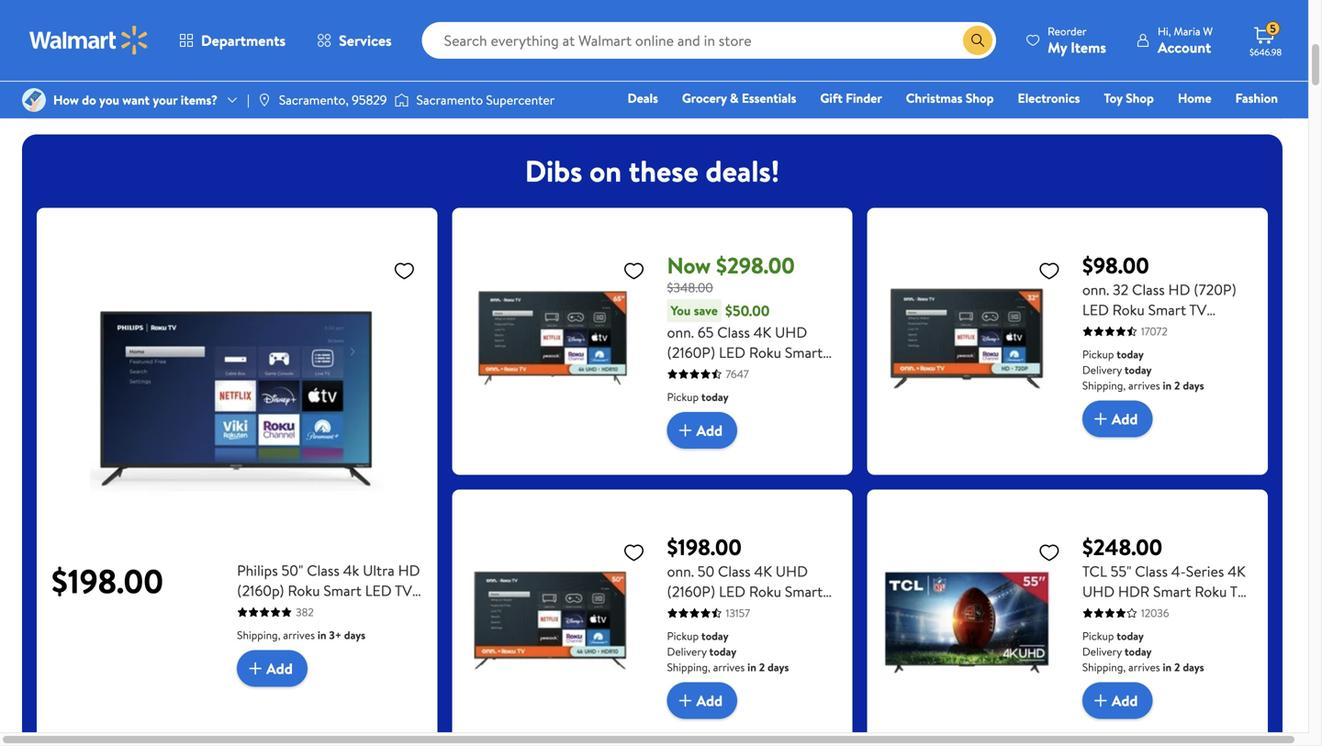 Task type: describe. For each thing, give the bounding box(es) containing it.
-
[[1083, 602, 1088, 622]]

add for $98.00
[[1112, 409, 1138, 429]]

by inside get it by christmas
[[327, 72, 340, 90]]

smart inside $248.00 tcl 55" class 4-series 4k uhd hdr smart roku tv - 55s451
[[1154, 582, 1192, 602]]

add for $248.00
[[1112, 691, 1138, 711]]

tvs for tvs by size
[[397, 72, 416, 90]]

under for $500
[[961, 85, 994, 103]]

gift finder
[[821, 89, 883, 107]]

under for $200
[[741, 85, 773, 103]]

tvs by size
[[397, 72, 456, 90]]

hdr inside $198.00 onn. 50 class 4k uhd (2160p) led roku smart tv hdr (100012585)
[[688, 602, 720, 622]]

all tech deals
[[169, 72, 243, 90]]

$198.00 for $198.00
[[51, 559, 163, 605]]

$248.00
[[1083, 532, 1163, 563]]

cards
[[1011, 115, 1043, 133]]

philips
[[237, 561, 278, 581]]

add for $198.00
[[697, 691, 723, 711]]

grocery & essentials
[[682, 89, 797, 107]]

$98.00 onn. 32 class hd (720p) led roku smart tv (100012589)
[[1083, 250, 1237, 340]]

(2160p)
[[237, 581, 284, 601]]

size
[[436, 72, 456, 90]]

toy
[[1105, 89, 1123, 107]]

& for tvs $200 & under
[[780, 72, 788, 90]]

(new)
[[347, 601, 386, 621]]

walmart image
[[29, 26, 149, 55]]

roku inside $98.00 onn. 32 class hd (720p) led roku smart tv (100012589)
[[1113, 300, 1145, 320]]

roku inside $198.00 onn. 50 class 4k uhd (2160p) led roku smart tv hdr (100012585)
[[749, 582, 782, 602]]

services
[[339, 30, 392, 51]]

uhd inside $198.00 onn. 50 class 4k uhd (2160p) led roku smart tv hdr (100012585)
[[776, 562, 808, 582]]

$200
[[748, 72, 777, 90]]

tv inside $198.00 onn. 50 class 4k uhd (2160p) led roku smart tv hdr (100012585)
[[667, 602, 685, 622]]

sacramento
[[417, 91, 483, 109]]

pickup today delivery today shipping, arrives in 2 days for $198.00
[[667, 629, 789, 676]]

shop all deals
[[58, 72, 133, 90]]

4k inside 4k tvs link
[[628, 72, 643, 90]]

roku inside now $298.00 $348.00 you save $50.00 onn. 65 class 4k uhd (2160p) led roku smart tv hdr (100012587)
[[749, 343, 782, 363]]

$300
[[858, 72, 887, 90]]

& for tvs $500 & under
[[1000, 72, 1009, 90]]

get gifts in time for christmas. image
[[283, 1, 349, 68]]

essentials
[[742, 89, 797, 107]]

65
[[698, 323, 714, 343]]

uhd inside now $298.00 $348.00 you save $50.00 onn. 65 class 4k uhd (2160p) led roku smart tv hdr (100012587)
[[775, 323, 808, 343]]

95829
[[352, 91, 387, 109]]

tv inside $248.00 tcl 55" class 4-series 4k uhd hdr smart roku tv - 55s451
[[1231, 582, 1248, 602]]

soundbars link
[[1040, 1, 1135, 91]]

deals!
[[706, 151, 780, 192]]

hdr inside $248.00 tcl 55" class 4-series 4k uhd hdr smart roku tv - 55s451
[[1119, 582, 1150, 602]]

days for $98.00
[[1183, 378, 1205, 394]]

class for $98.00
[[1133, 280, 1165, 300]]

add to favorites list, philips 50" class 4k ultra hd (2160p) roku smart led tv (50pul6533/f7) (new) image
[[393, 260, 416, 283]]

shop all deals link
[[48, 1, 143, 91]]

christmas shop link
[[898, 88, 1003, 108]]

all
[[89, 72, 102, 90]]

shipping, arrives in 3+ days
[[237, 628, 366, 644]]

4k tvs image
[[614, 1, 680, 68]]

pickup today delivery today shipping, arrives in 2 days for $98.00
[[1083, 347, 1205, 394]]

in for $248.00
[[1163, 660, 1172, 676]]

fashion
[[1236, 89, 1279, 107]]

do
[[82, 91, 96, 109]]

reorder
[[1048, 23, 1087, 39]]

(50pul6533/f7)
[[237, 601, 343, 621]]

one
[[1138, 115, 1165, 133]]

in for $198.00
[[748, 660, 757, 676]]

$646.98
[[1250, 46, 1282, 58]]

delivery for $248.00
[[1083, 644, 1122, 660]]

now $298.00 $348.00 you save $50.00 onn. 65 class 4k uhd (2160p) led roku smart tv hdr (100012587)
[[667, 250, 823, 383]]

add to cart image for $248.00
[[1090, 690, 1112, 712]]

in left 3+
[[318, 628, 327, 644]]

accessories
[[1175, 72, 1238, 90]]

hd inside philips 50" class 4k ultra hd (2160p) roku smart led tv (50pul6533/f7) (new)
[[398, 561, 420, 581]]

items?
[[181, 91, 218, 109]]

55s451
[[1092, 602, 1137, 622]]

$248.00 tcl 55" class 4-series 4k uhd hdr smart roku tv - 55s451
[[1083, 532, 1248, 622]]

sacramento,
[[279, 91, 349, 109]]

departments
[[201, 30, 286, 51]]

13157
[[726, 606, 751, 621]]

(2160p) inside now $298.00 $348.00 you save $50.00 onn. 65 class 4k uhd (2160p) led roku smart tv hdr (100012587)
[[667, 343, 716, 363]]

55"
[[1111, 562, 1132, 582]]

dibs on these deals!
[[525, 151, 780, 192]]

grocery & essentials link
[[674, 88, 805, 108]]

Search search field
[[422, 22, 997, 59]]

32
[[1113, 280, 1129, 300]]

arrives for $98.00
[[1129, 378, 1161, 394]]

you
[[99, 91, 119, 109]]

tvs by size link
[[378, 1, 474, 91]]

now
[[667, 250, 711, 281]]

my
[[1048, 37, 1068, 57]]

0 vertical spatial gift
[[821, 89, 843, 107]]

tvs $200 & under
[[725, 72, 788, 103]]

4k inside now $298.00 $348.00 you save $50.00 onn. 65 class 4k uhd (2160p) led roku smart tv hdr (100012587)
[[754, 323, 772, 343]]

tv accessories link
[[1150, 1, 1246, 91]]

class inside philips 50" class 4k ultra hd (2160p) roku smart led tv (50pul6533/f7) (new)
[[307, 561, 340, 581]]

add button for $198.00
[[667, 683, 738, 720]]

led inside $98.00 onn. 32 class hd (720p) led roku smart tv (100012589)
[[1083, 300, 1109, 320]]

fashion link
[[1228, 88, 1287, 108]]

you
[[671, 302, 691, 320]]

soundbars
[[1057, 72, 1118, 90]]

tvs $300 & under
[[836, 72, 899, 103]]

shop for christmas shop
[[966, 89, 994, 107]]

$50.00
[[726, 301, 770, 321]]

arrives for $198.00
[[713, 660, 745, 676]]

led inside philips 50" class 4k ultra hd (2160p) roku smart led tv (50pul6533/f7) (new)
[[365, 581, 392, 601]]

0 horizontal spatial christmas
[[288, 85, 344, 103]]

shipping, for $198.00
[[667, 660, 711, 676]]

home link
[[1170, 88, 1220, 108]]

led inside $198.00 onn. 50 class 4k uhd (2160p) led roku smart tv hdr (100012585)
[[719, 582, 746, 602]]

supercenter
[[486, 91, 555, 109]]

3+
[[329, 628, 342, 644]]

pickup for $98.00
[[1083, 347, 1115, 362]]

tvs for tvs $200 & under
[[725, 72, 745, 90]]

account
[[1158, 37, 1212, 57]]

2 for $198.00
[[759, 660, 765, 676]]

hd inside $98.00 onn. 32 class hd (720p) led roku smart tv (100012589)
[[1169, 280, 1191, 300]]

382
[[296, 605, 314, 621]]

gift cards link
[[977, 114, 1052, 134]]

shipping, for $98.00
[[1083, 378, 1126, 394]]

class for $198.00
[[718, 562, 751, 582]]

all tech deals link
[[158, 1, 254, 91]]

4k inside $248.00 tcl 55" class 4-series 4k uhd hdr smart roku tv - 55s451
[[1228, 562, 1246, 582]]

pickup down 65
[[667, 390, 699, 405]]

one debit link
[[1130, 114, 1208, 134]]

12036
[[1142, 606, 1170, 621]]

pickup today
[[667, 390, 729, 405]]

departments button
[[164, 18, 301, 62]]

tv inside $98.00 onn. 32 class hd (720p) led roku smart tv (100012589)
[[1190, 300, 1207, 320]]

series
[[1187, 562, 1225, 582]]

tvs $300 & under image
[[834, 1, 900, 68]]

pickup for $198.00
[[667, 629, 699, 644]]

Walmart Site-Wide search field
[[422, 22, 997, 59]]

add to favorites list, onn. 32 class hd (720p) led roku smart tv (100012589) image
[[1039, 260, 1061, 283]]

roku inside $248.00 tcl 55" class 4-series 4k uhd hdr smart roku tv - 55s451
[[1195, 582, 1228, 602]]



Task type: vqa. For each thing, say whether or not it's contained in the screenshot.
$198.00 onn. 50 Class 4K UHD (2160P) LED Roku Smart TV HDR (100012585)'s $198.00
yes



Task type: locate. For each thing, give the bounding box(es) containing it.
pickup down -
[[1083, 629, 1115, 644]]

gift inside fashion gift cards
[[985, 115, 1008, 133]]

arrives down the 13157
[[713, 660, 745, 676]]

deals for shop all deals
[[105, 72, 133, 90]]

want
[[122, 91, 150, 109]]

uhd
[[775, 323, 808, 343], [776, 562, 808, 582], [1083, 582, 1115, 602]]

shipping, for $248.00
[[1083, 660, 1126, 676]]

tvs inside tvs $300 & under
[[836, 72, 855, 90]]

hd right ultra
[[398, 561, 420, 581]]

under inside tvs $200 & under
[[741, 85, 773, 103]]

0 horizontal spatial $198.00
[[51, 559, 163, 605]]

w
[[1204, 23, 1213, 39]]

roku
[[1113, 300, 1145, 320], [749, 343, 782, 363], [288, 581, 320, 601], [749, 582, 782, 602], [1195, 582, 1228, 602]]

tvs up supercenter
[[545, 72, 564, 90]]

smart tvs
[[509, 72, 564, 90]]

tvs $200 & under image
[[724, 1, 790, 68]]

0 horizontal spatial by
[[327, 72, 340, 90]]

add to cart image
[[675, 420, 697, 442], [675, 690, 697, 712], [1090, 690, 1112, 712]]

1 vertical spatial hd
[[398, 561, 420, 581]]

|
[[247, 91, 250, 109]]

2 by from the left
[[419, 72, 432, 90]]

philips 50" class 4k ultra hd (2160p) roku smart led tv (50pul6533/f7) (new)
[[237, 561, 420, 621]]

1 tvs from the left
[[397, 72, 416, 90]]

hd left (720p) at the top right of page
[[1169, 280, 1191, 300]]

tvs by size image
[[393, 1, 459, 68]]

& inside tvs $200 & under
[[780, 72, 788, 90]]

shop right the toy
[[1126, 89, 1155, 107]]

1 horizontal spatial gift
[[985, 115, 1008, 133]]

4 tvs from the left
[[725, 72, 745, 90]]

0 horizontal spatial add to cart image
[[244, 658, 267, 680]]

smart inside $98.00 onn. 32 class hd (720p) led roku smart tv (100012589)
[[1149, 300, 1187, 320]]

 image for sacramento supercenter
[[395, 91, 409, 109]]

days for $248.00
[[1183, 660, 1205, 676]]

these
[[629, 151, 699, 192]]

1 vertical spatial (2160p)
[[667, 582, 716, 602]]

tcl
[[1083, 562, 1108, 582]]

in down the 13157
[[748, 660, 757, 676]]

onn. for $198.00
[[667, 562, 694, 582]]

uhd up (100012587)
[[775, 323, 808, 343]]

onn. left 50
[[667, 562, 694, 582]]

onn. inside now $298.00 $348.00 you save $50.00 onn. 65 class 4k uhd (2160p) led roku smart tv hdr (100012587)
[[667, 323, 694, 343]]

3 under from the left
[[961, 85, 994, 103]]

grocery
[[682, 89, 727, 107]]

how
[[53, 91, 79, 109]]

tvs left $500
[[946, 72, 965, 90]]

2 deals from the left
[[215, 72, 243, 90]]

arrives down 17072
[[1129, 378, 1161, 394]]

hd
[[1169, 280, 1191, 300], [398, 561, 420, 581]]

gift left finder
[[821, 89, 843, 107]]

& right $500
[[1000, 72, 1009, 90]]

soundbars image
[[1055, 1, 1121, 68]]

onn. for $98.00
[[1083, 280, 1110, 300]]

hi,
[[1158, 23, 1172, 39]]

today
[[1117, 347, 1144, 362], [1125, 362, 1152, 378], [702, 390, 729, 405], [702, 629, 729, 644], [1117, 629, 1144, 644], [710, 644, 737, 660], [1125, 644, 1152, 660]]

gift finder link
[[812, 88, 891, 108]]

shop for toy shop
[[1126, 89, 1155, 107]]

deals for all tech deals
[[215, 72, 243, 90]]

tvs left size
[[397, 72, 416, 90]]

under inside tvs $300 & under
[[851, 85, 883, 103]]

by left size
[[419, 72, 432, 90]]

electronics
[[1018, 89, 1081, 107]]

led right 4k
[[365, 581, 392, 601]]

deals inside the all tech deals link
[[215, 72, 243, 90]]

items
[[1071, 37, 1107, 57]]

shipping,
[[1083, 378, 1126, 394], [237, 628, 281, 644], [667, 660, 711, 676], [1083, 660, 1126, 676]]

pickup
[[1083, 347, 1115, 362], [667, 390, 699, 405], [667, 629, 699, 644], [1083, 629, 1115, 644]]

0 vertical spatial (2160p)
[[667, 343, 716, 363]]

add to favorites list, onn. 50 class 4k uhd (2160p) led roku smart tv hdr (100012585) image
[[623, 542, 645, 565]]

(2160p) inside $198.00 onn. 50 class 4k uhd (2160p) led roku smart tv hdr (100012585)
[[667, 582, 716, 602]]

led up the 13157
[[719, 582, 746, 602]]

deals inside "shop all deals" link
[[105, 72, 133, 90]]

2 horizontal spatial shop
[[1126, 89, 1155, 107]]

tv inside philips 50" class 4k ultra hd (2160p) roku smart led tv (50pul6533/f7) (new)
[[395, 581, 412, 601]]

4k up (100012585)
[[755, 562, 772, 582]]

under for $300
[[851, 85, 883, 103]]

one debit
[[1138, 115, 1200, 133]]

1 (2160p) from the top
[[667, 343, 716, 363]]

add to cart image down shipping, arrives in 3+ days
[[244, 658, 267, 680]]

delivery down 55s451
[[1083, 644, 1122, 660]]

on
[[590, 151, 622, 192]]

5
[[1271, 21, 1277, 36]]

your
[[153, 91, 178, 109]]

4k down "4k tvs" image
[[628, 72, 643, 90]]

2 horizontal spatial under
[[961, 85, 994, 103]]

arrives down 382
[[283, 628, 315, 644]]

4k
[[343, 561, 359, 581]]

4k tvs
[[628, 72, 666, 90]]

class left "4-"
[[1136, 562, 1168, 582]]

onn. left 32
[[1083, 280, 1110, 300]]

roku up 382
[[288, 581, 320, 601]]

roku up the 13157
[[749, 582, 782, 602]]

save
[[694, 302, 718, 320]]

class inside now $298.00 $348.00 you save $50.00 onn. 65 class 4k uhd (2160p) led roku smart tv hdr (100012587)
[[718, 323, 750, 343]]

smart inside now $298.00 $348.00 you save $50.00 onn. 65 class 4k uhd (2160p) led roku smart tv hdr (100012587)
[[785, 343, 823, 363]]

by right it
[[327, 72, 340, 90]]

4k tvs link
[[599, 1, 694, 91]]

tv accessories
[[1157, 72, 1238, 90]]

add to cart image
[[1090, 408, 1112, 430], [244, 658, 267, 680]]

$298.00
[[716, 250, 795, 281]]

add to favorites list, onn. 65 class 4k uhd (2160p) led roku smart tv hdr (100012587) image
[[623, 260, 645, 283]]

tvs down "4k tvs" image
[[646, 72, 666, 90]]

in down 12036
[[1163, 660, 1172, 676]]

pickup down the (100012589)
[[1083, 347, 1115, 362]]

$198.00
[[667, 532, 742, 563], [51, 559, 163, 605]]

17072
[[1142, 324, 1168, 339]]

class inside $248.00 tcl 55" class 4-series 4k uhd hdr smart roku tv - 55s451
[[1136, 562, 1168, 582]]

add
[[1112, 409, 1138, 429], [697, 421, 723, 441], [267, 659, 293, 679], [697, 691, 723, 711], [1112, 691, 1138, 711]]

tvs inside tvs $200 & under
[[725, 72, 745, 90]]

tv left the 13157
[[667, 602, 685, 622]]

$348.00
[[667, 279, 714, 297]]

add button for $98.00
[[1083, 401, 1153, 438]]

& for tvs $300 & under
[[890, 72, 899, 90]]

led left 32
[[1083, 300, 1109, 320]]

pickup down 50
[[667, 629, 699, 644]]

deals link
[[620, 88, 667, 108]]

walmart+ link
[[1216, 114, 1287, 134]]

delivery for $98.00
[[1083, 362, 1122, 378]]

led
[[1083, 300, 1109, 320], [719, 343, 746, 363], [365, 581, 392, 601], [719, 582, 746, 602]]

1 horizontal spatial $198.00
[[667, 532, 742, 563]]

pickup for $248.00
[[1083, 629, 1115, 644]]

tv right series
[[1231, 582, 1248, 602]]

$198.00 for $198.00 onn. 50 class 4k uhd (2160p) led roku smart tv hdr (100012585)
[[667, 532, 742, 563]]

hdr left the 13157
[[688, 602, 720, 622]]

arrives
[[1129, 378, 1161, 394], [283, 628, 315, 644], [713, 660, 745, 676], [1129, 660, 1161, 676]]

roku inside philips 50" class 4k ultra hd (2160p) roku smart led tv (50pul6533/f7) (new)
[[288, 581, 320, 601]]

onn. inside $98.00 onn. 32 class hd (720p) led roku smart tv (100012589)
[[1083, 280, 1110, 300]]

class right 32
[[1133, 280, 1165, 300]]

& right "grocery"
[[730, 89, 739, 107]]

2 for $98.00
[[1175, 378, 1181, 394]]

1 horizontal spatial under
[[851, 85, 883, 103]]

smart inside philips 50" class 4k ultra hd (2160p) roku smart led tv (50pul6533/f7) (new)
[[324, 581, 362, 601]]

led up 7647
[[719, 343, 746, 363]]

0 vertical spatial onn.
[[1083, 280, 1110, 300]]

tvs for tvs $500 & under
[[946, 72, 965, 90]]

4k inside $198.00 onn. 50 class 4k uhd (2160p) led roku smart tv hdr (100012585)
[[755, 562, 772, 582]]

4-
[[1172, 562, 1187, 582]]

hdr inside now $298.00 $348.00 you save $50.00 onn. 65 class 4k uhd (2160p) led roku smart tv hdr (100012587)
[[688, 363, 720, 383]]

get
[[292, 72, 313, 90]]

 image for sacramento, 95829
[[257, 93, 272, 107]]

roku down '$50.00'
[[749, 343, 782, 363]]

it
[[316, 72, 324, 90]]

dibs
[[525, 151, 583, 192]]

in down 17072
[[1163, 378, 1172, 394]]

1 horizontal spatial by
[[419, 72, 432, 90]]

maria
[[1174, 23, 1201, 39]]

0 horizontal spatial gift
[[821, 89, 843, 107]]

shop all. image
[[62, 1, 129, 68]]

0 horizontal spatial shop
[[58, 72, 86, 90]]

by
[[327, 72, 340, 90], [419, 72, 432, 90]]

class for $248.00
[[1136, 562, 1168, 582]]

tv left home
[[1157, 72, 1172, 90]]

50"
[[282, 561, 303, 581]]

led inside now $298.00 $348.00 you save $50.00 onn. 65 class 4k uhd (2160p) led roku smart tv hdr (100012587)
[[719, 343, 746, 363]]

by inside the tvs by size link
[[419, 72, 432, 90]]

1 horizontal spatial shop
[[966, 89, 994, 107]]

smart tvs image
[[503, 1, 570, 68]]

debit
[[1169, 115, 1200, 133]]

50
[[698, 562, 715, 582]]

all
[[169, 72, 184, 90]]

onn. down "you"
[[667, 323, 694, 343]]

days for $198.00
[[768, 660, 789, 676]]

tv right ultra
[[395, 581, 412, 601]]

deals
[[628, 89, 659, 107]]

roku up 17072
[[1113, 300, 1145, 320]]

delivery down 50
[[667, 644, 707, 660]]

0 vertical spatial add to cart image
[[1090, 408, 1112, 430]]

6 tvs from the left
[[946, 72, 965, 90]]

onn. inside $198.00 onn. 50 class 4k uhd (2160p) led roku smart tv hdr (100012585)
[[667, 562, 694, 582]]

& right $300
[[890, 72, 899, 90]]

under inside tvs $500 & under
[[961, 85, 994, 103]]

class left 4k
[[307, 561, 340, 581]]

 image
[[395, 91, 409, 109], [257, 93, 272, 107]]

add to favorites list, tcl 55" class 4-series 4k uhd hdr smart roku tv - 55s451 image
[[1039, 542, 1061, 565]]

smart
[[509, 72, 542, 90], [1149, 300, 1187, 320], [785, 343, 823, 363], [324, 581, 362, 601], [785, 582, 823, 602], [1154, 582, 1192, 602]]

hdr
[[688, 363, 720, 383], [1119, 582, 1150, 602], [688, 602, 720, 622]]

2 for $248.00
[[1175, 660, 1181, 676]]

1 horizontal spatial christmas
[[906, 89, 963, 107]]

1 vertical spatial gift
[[985, 115, 1008, 133]]

2 vertical spatial onn.
[[667, 562, 694, 582]]

 image
[[22, 88, 46, 112]]

class
[[1133, 280, 1165, 300], [718, 323, 750, 343], [307, 561, 340, 581], [718, 562, 751, 582], [1136, 562, 1168, 582]]

0 vertical spatial hd
[[1169, 280, 1191, 300]]

class inside $98.00 onn. 32 class hd (720p) led roku smart tv (100012589)
[[1133, 280, 1165, 300]]

registry
[[1067, 115, 1114, 133]]

tvs $500 & under image
[[944, 1, 1010, 68]]

sacramento, 95829
[[279, 91, 387, 109]]

1 horizontal spatial hd
[[1169, 280, 1191, 300]]

how do you want your items?
[[53, 91, 218, 109]]

class inside $198.00 onn. 50 class 4k uhd (2160p) led roku smart tv hdr (100012585)
[[718, 562, 751, 582]]

fashion gift cards
[[985, 89, 1279, 133]]

deals right tech
[[215, 72, 243, 90]]

3 tvs from the left
[[646, 72, 666, 90]]

(100012587)
[[723, 363, 801, 383]]

0 horizontal spatial hd
[[398, 561, 420, 581]]

arrives for $248.00
[[1129, 660, 1161, 676]]

tvs $200 & under link
[[709, 1, 805, 104]]

gift left cards
[[985, 115, 1008, 133]]

services button
[[301, 18, 407, 62]]

onn.
[[1083, 280, 1110, 300], [667, 323, 694, 343], [667, 562, 694, 582]]

1 horizontal spatial add to cart image
[[1090, 408, 1112, 430]]

2 tvs from the left
[[545, 72, 564, 90]]

smart tvs link
[[489, 1, 584, 91]]

shop tech. image
[[173, 1, 239, 68]]

5 tvs from the left
[[836, 72, 855, 90]]

tv up the pickup today
[[667, 363, 685, 383]]

delivery for $198.00
[[667, 644, 707, 660]]

 image down tvs by size on the top of the page
[[395, 91, 409, 109]]

(2160p) down "you"
[[667, 343, 716, 363]]

tv inside now $298.00 $348.00 you save $50.00 onn. 65 class 4k uhd (2160p) led roku smart tv hdr (100012587)
[[667, 363, 685, 383]]

& inside tvs $500 & under
[[1000, 72, 1009, 90]]

0 horizontal spatial under
[[741, 85, 773, 103]]

(2160p) left (100012585)
[[667, 582, 716, 602]]

gift
[[821, 89, 843, 107], [985, 115, 1008, 133]]

1 by from the left
[[327, 72, 340, 90]]

tvs left $300
[[836, 72, 855, 90]]

1 under from the left
[[741, 85, 773, 103]]

2 (2160p) from the top
[[667, 582, 716, 602]]

uhd inside $248.00 tcl 55" class 4-series 4k uhd hdr smart roku tv - 55s451
[[1083, 582, 1115, 602]]

delivery down the (100012589)
[[1083, 362, 1122, 378]]

& inside tvs $300 & under
[[890, 72, 899, 90]]

4k down '$50.00'
[[754, 323, 772, 343]]

class down '$50.00'
[[718, 323, 750, 343]]

deals up you
[[105, 72, 133, 90]]

add button for $248.00
[[1083, 683, 1153, 720]]

toy shop
[[1105, 89, 1155, 107]]

shop up "how"
[[58, 72, 86, 90]]

pickup today delivery today shipping, arrives in 2 days down 17072
[[1083, 347, 1205, 394]]

arrives down 12036
[[1129, 660, 1161, 676]]

tv mounts image
[[1165, 1, 1231, 68]]

0 horizontal spatial deals
[[105, 72, 133, 90]]

hdr up the pickup today
[[688, 363, 720, 383]]

pickup today delivery today shipping, arrives in 2 days down the 13157
[[667, 629, 789, 676]]

shop up gift cards link
[[966, 89, 994, 107]]

electronics link
[[1010, 88, 1089, 108]]

(100012585)
[[723, 602, 801, 622]]

 image right |
[[257, 93, 272, 107]]

& right $200
[[780, 72, 788, 90]]

add to cart image for $198.00
[[675, 690, 697, 712]]

christmas
[[288, 85, 344, 103], [906, 89, 963, 107]]

1 horizontal spatial  image
[[395, 91, 409, 109]]

tvs for tvs $300 & under
[[836, 72, 855, 90]]

christmas shop
[[906, 89, 994, 107]]

1 horizontal spatial deals
[[215, 72, 243, 90]]

uhd down $248.00
[[1083, 582, 1115, 602]]

uhd up (100012585)
[[776, 562, 808, 582]]

tvs $300 & under link
[[819, 1, 915, 104]]

pickup today delivery today shipping, arrives in 2 days for $248.00
[[1083, 629, 1205, 676]]

in for $98.00
[[1163, 378, 1172, 394]]

1 deals from the left
[[105, 72, 133, 90]]

get it by christmas
[[288, 72, 344, 103]]

$198.00 onn. 50 class 4k uhd (2160p) led roku smart tv hdr (100012585)
[[667, 532, 823, 622]]

finder
[[846, 89, 883, 107]]

roku right "4-"
[[1195, 582, 1228, 602]]

0 horizontal spatial  image
[[257, 93, 272, 107]]

smart inside $198.00 onn. 50 class 4k uhd (2160p) led roku smart tv hdr (100012585)
[[785, 582, 823, 602]]

(720p)
[[1194, 280, 1237, 300]]

add to cart image down the (100012589)
[[1090, 408, 1112, 430]]

1 vertical spatial onn.
[[667, 323, 694, 343]]

$500
[[968, 72, 997, 90]]

class right 50
[[718, 562, 751, 582]]

hdr up 12036
[[1119, 582, 1150, 602]]

pickup today delivery today shipping, arrives in 2 days down 12036
[[1083, 629, 1205, 676]]

tvs inside tvs $500 & under
[[946, 72, 965, 90]]

2 under from the left
[[851, 85, 883, 103]]

tv right the (100012589)
[[1190, 300, 1207, 320]]

search icon image
[[971, 33, 986, 48]]

$198.00 inside $198.00 onn. 50 class 4k uhd (2160p) led roku smart tv hdr (100012585)
[[667, 532, 742, 563]]

tvs left $200
[[725, 72, 745, 90]]

(100012589)
[[1083, 320, 1161, 340]]

tvs $500 & under
[[946, 72, 1009, 103]]

hi, maria w account
[[1158, 23, 1213, 57]]

1 vertical spatial add to cart image
[[244, 658, 267, 680]]

4k right series
[[1228, 562, 1246, 582]]

tvs
[[397, 72, 416, 90], [545, 72, 564, 90], [646, 72, 666, 90], [725, 72, 745, 90], [836, 72, 855, 90], [946, 72, 965, 90]]



